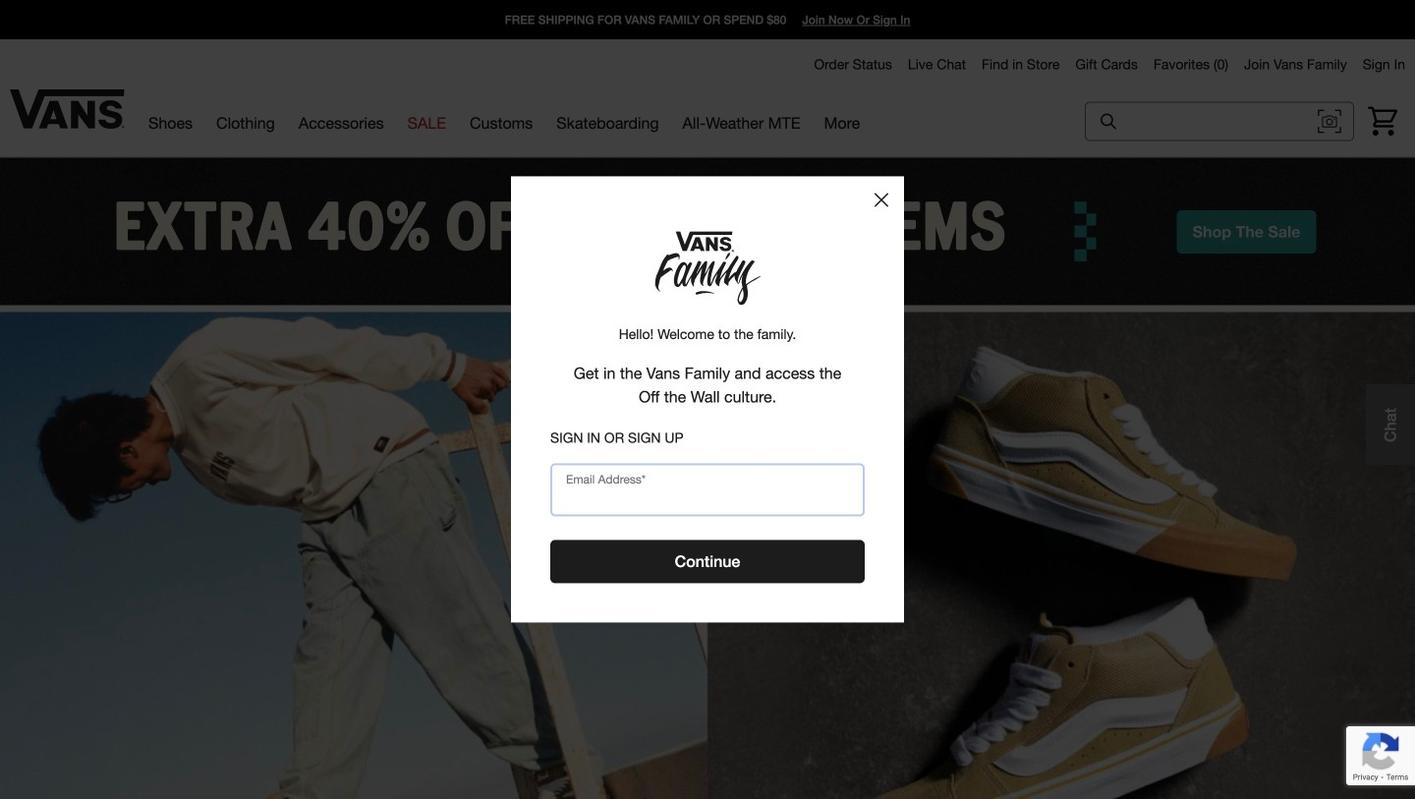 Task type: describe. For each thing, give the bounding box(es) containing it.
view cart image
[[1367, 107, 1399, 136]]

search all image
[[1101, 114, 1117, 129]]

https://images.vans.com/is/image/vansbrand/ho23%5fholiday%5fpromo%5fextra40%5fpencil%5fmobile%5f640x150?$fullres$ image
[[0, 158, 1415, 305]]



Task type: locate. For each thing, give the bounding box(es) containing it.
main content
[[0, 158, 1415, 799]]

Search search field
[[1085, 102, 1354, 141]]

None text field
[[550, 464, 865, 517]]

https://images.vans.com/is/image/vansbrand/ho23%5fknu%20mid%5fpt2%5fkhaki%5fmobilesecondary%5fh2t%5f398x498?wid=398 image
[[0, 312, 1415, 799]]



Task type: vqa. For each thing, say whether or not it's contained in the screenshot.
$80.00
no



